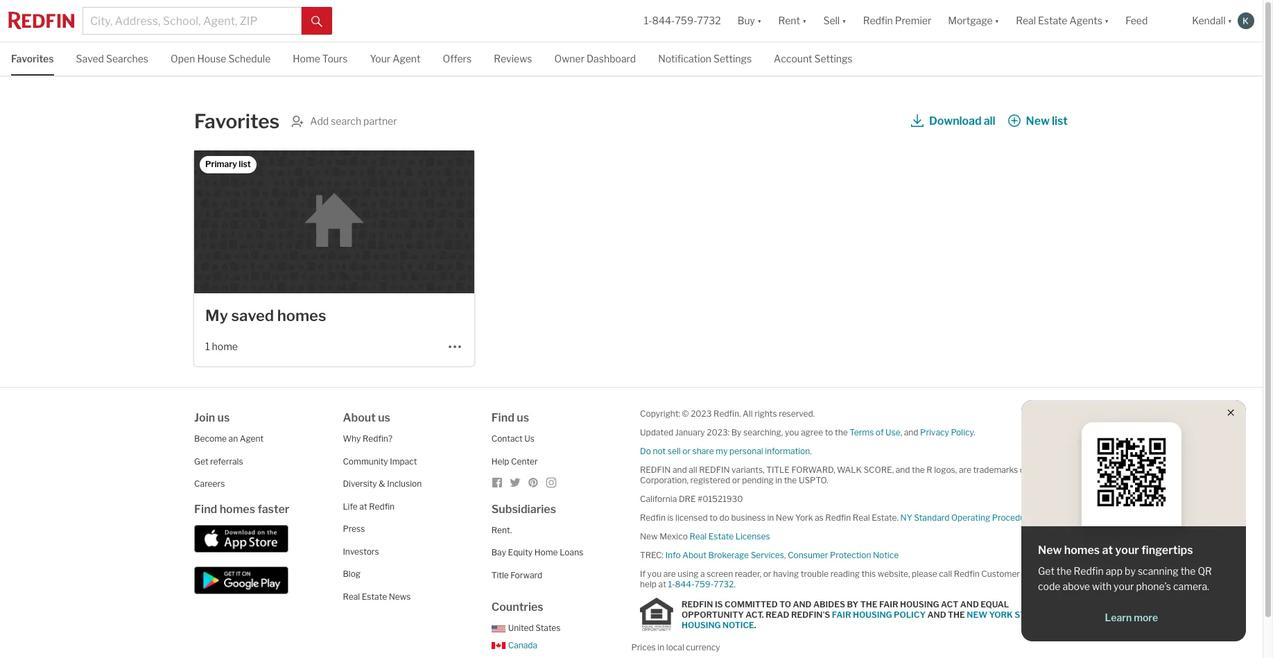 Task type: describe. For each thing, give the bounding box(es) containing it.
canadian flag image
[[491, 642, 505, 649]]

copyright: © 2023 redfin. all rights reserved.
[[640, 408, 815, 419]]

privacy
[[920, 427, 949, 438]]

schedule
[[228, 53, 271, 64]]

0 vertical spatial agent
[[393, 53, 421, 64]]

0 horizontal spatial of
[[876, 427, 884, 438]]

consumer
[[788, 550, 828, 560]]

fingertips
[[1142, 544, 1193, 557]]

get referrals
[[194, 456, 243, 466]]

sell ▾
[[823, 15, 846, 27]]

. down agree on the bottom right of the page
[[810, 446, 812, 456]]

uspto.
[[799, 475, 828, 485]]

housing inside new york state fair housing notice
[[682, 620, 721, 630]]

real down licensed
[[690, 531, 707, 542]]

your
[[370, 53, 391, 64]]

do not sell or share my personal information link
[[640, 446, 810, 456]]

more
[[1134, 612, 1158, 623]]

not
[[653, 446, 666, 456]]

1 horizontal spatial and
[[927, 609, 946, 620]]

redfin right "as"
[[825, 512, 851, 523]]

state
[[1015, 609, 1041, 620]]

bay equity home loans
[[491, 547, 583, 558]]

759- for 1-844-759-7732
[[675, 15, 697, 27]]

new for new mexico real estate licenses
[[640, 531, 658, 542]]

new york state fair housing notice
[[682, 609, 1062, 630]]

premier
[[895, 15, 931, 27]]

real left estate.
[[853, 512, 870, 523]]

0 vertical spatial 1-844-759-7732 link
[[644, 15, 721, 27]]

real estate news button
[[343, 591, 411, 602]]

real inside 'link'
[[1016, 15, 1036, 27]]

redfin is committed to and abides by the fair housing act and equal opportunity act. read redfin's
[[682, 599, 1009, 620]]

redfin?
[[363, 433, 393, 444]]

updated january 2023: by searching, you agree to the terms of use , and privacy policy .
[[640, 427, 975, 438]]

1 vertical spatial home
[[534, 547, 558, 558]]

download
[[929, 114, 982, 128]]

contact us
[[491, 433, 535, 444]]

community impact
[[343, 456, 417, 466]]

844- for 1-844-759-7732
[[652, 15, 675, 27]]

subsidiaries
[[491, 502, 556, 516]]

redfin inside redfin premier button
[[863, 15, 893, 27]]

2 vertical spatial in
[[658, 642, 664, 653]]

0 horizontal spatial fair
[[832, 609, 851, 620]]

terms of use link
[[850, 427, 901, 438]]

1 vertical spatial about
[[682, 550, 707, 560]]

redfin and all redfin variants, title forward, walk score, and the r logos, are trademarks of redfin corporation, registered or pending in the uspto.
[[640, 465, 1055, 485]]

redfin premier button
[[855, 0, 940, 42]]

personal
[[730, 446, 763, 456]]

california
[[640, 494, 677, 504]]

the inside redfin is committed to and abides by the fair housing act and equal opportunity act. read redfin's
[[860, 599, 877, 609]]

0 horizontal spatial agent
[[240, 433, 264, 444]]

do
[[640, 446, 651, 456]]

business
[[731, 512, 765, 523]]

redfin for and
[[640, 465, 671, 475]]

settings for notification settings
[[714, 53, 752, 64]]

learn more link
[[1038, 611, 1225, 624]]

or inside redfin and all redfin variants, title forward, walk score, and the r logos, are trademarks of redfin corporation, registered or pending in the uspto.
[[732, 475, 740, 485]]

learn
[[1105, 612, 1132, 623]]

1 horizontal spatial to
[[825, 427, 833, 438]]

ny standard operating procedures link
[[900, 512, 1037, 523]]

or inside if you are using a screen reader, or having trouble reading this website, please call redfin customer support for help at
[[763, 569, 771, 579]]

notification
[[658, 53, 711, 64]]

r
[[927, 465, 932, 475]]

settings for account settings
[[814, 53, 853, 64]]

referrals
[[210, 456, 243, 466]]

by
[[847, 599, 859, 609]]

get for get the redfin app by scanning the qr code above with your phone's camera.
[[1038, 565, 1055, 577]]

1 vertical spatial at
[[1102, 544, 1113, 557]]

notice
[[873, 550, 899, 560]]

if you are using a screen reader, or having trouble reading this website, please call redfin customer support for help at
[[640, 569, 1066, 589]]

redfin pinterest image
[[527, 477, 539, 488]]

trec:
[[640, 550, 664, 560]]

title forward
[[491, 570, 542, 580]]

phone's
[[1136, 580, 1171, 592]]

redfin for is
[[682, 599, 713, 609]]

information
[[765, 446, 810, 456]]

customer
[[981, 569, 1020, 579]]

protection
[[830, 550, 871, 560]]

account settings
[[774, 53, 853, 64]]

759- for 1-844-759-7732 .
[[695, 579, 714, 589]]

redfin is licensed to do business in new york as redfin real estate. ny standard operating procedures
[[640, 512, 1037, 523]]

1 horizontal spatial favorites
[[194, 110, 280, 133]]

committed
[[725, 599, 778, 609]]

0 vertical spatial your
[[1115, 544, 1139, 557]]

california dre #01521930
[[640, 494, 743, 504]]

of inside redfin and all redfin variants, title forward, walk score, and the r logos, are trademarks of redfin corporation, registered or pending in the uspto.
[[1020, 465, 1028, 475]]

reserved.
[[779, 408, 815, 419]]

life
[[343, 501, 358, 511]]

about us
[[343, 411, 390, 424]]

all inside button
[[984, 114, 995, 128]]

#01521930
[[698, 494, 743, 504]]

pending
[[742, 475, 774, 485]]

blog button
[[343, 569, 361, 579]]

with
[[1092, 580, 1112, 592]]

the left r
[[912, 465, 925, 475]]

download the redfin app on the apple app store image
[[194, 525, 289, 552]]

terms
[[850, 427, 874, 438]]

states
[[536, 623, 561, 633]]

notification settings
[[658, 53, 752, 64]]

▾ for rent ▾
[[802, 15, 807, 27]]

join
[[194, 411, 215, 424]]

feed
[[1126, 15, 1148, 27]]

new list
[[1026, 114, 1068, 128]]

kendall ▾
[[1192, 15, 1232, 27]]

find for find homes faster
[[194, 502, 217, 516]]

1 vertical spatial estate
[[709, 531, 734, 542]]

2 horizontal spatial and
[[960, 599, 979, 609]]

1 home
[[205, 340, 238, 352]]

in inside redfin and all redfin variants, title forward, walk score, and the r logos, are trademarks of redfin corporation, registered or pending in the uspto.
[[775, 475, 782, 485]]

▾ for mortgage ▾
[[995, 15, 999, 27]]

new for new homes at your fingertips
[[1038, 544, 1062, 557]]

my saved homes
[[205, 306, 326, 325]]

mortgage ▾
[[948, 15, 999, 27]]

redfin premier
[[863, 15, 931, 27]]

fair inside redfin is committed to and abides by the fair housing act and equal opportunity act. read redfin's
[[879, 599, 898, 609]]

updated
[[640, 427, 673, 438]]

for
[[1055, 569, 1066, 579]]

at inside if you are using a screen reader, or having trouble reading this website, please call redfin customer support for help at
[[658, 579, 666, 589]]

reader,
[[735, 569, 761, 579]]

mortgage ▾ button
[[940, 0, 1008, 42]]

find for find us
[[491, 411, 514, 424]]

registered
[[690, 475, 730, 485]]

forward,
[[791, 465, 835, 475]]

kendall
[[1192, 15, 1226, 27]]

homes for find homes faster
[[220, 502, 255, 516]]

real estate agents ▾
[[1016, 15, 1109, 27]]

sell ▾ button
[[815, 0, 855, 42]]

submit search image
[[311, 16, 322, 27]]

app
[[1106, 565, 1123, 577]]

0 vertical spatial ,
[[901, 427, 902, 438]]

1 vertical spatial 1-844-759-7732 link
[[668, 579, 734, 589]]

united states
[[508, 623, 561, 633]]

photo of 11471 culver park dr, culver city, ca 90230 image
[[194, 150, 475, 293]]

if
[[640, 569, 646, 579]]

equal housing opportunity image
[[640, 598, 673, 631]]

the up above
[[1057, 565, 1072, 577]]

reviews link
[[494, 42, 532, 74]]

the up "camera."
[[1181, 565, 1196, 577]]

careers button
[[194, 478, 225, 489]]

rent ▾
[[778, 15, 807, 27]]

844- for 1-844-759-7732 .
[[675, 579, 695, 589]]

1 horizontal spatial housing
[[853, 609, 892, 620]]



Task type: locate. For each thing, give the bounding box(es) containing it.
home left tours
[[293, 53, 320, 64]]

us flag image
[[491, 625, 505, 632]]

0 horizontal spatial about
[[343, 411, 376, 424]]

redfin twitter image
[[509, 477, 521, 488]]

2023:
[[707, 427, 730, 438]]

home inside home tours link
[[293, 53, 320, 64]]

1 vertical spatial homes
[[220, 502, 255, 516]]

user photo image
[[1238, 12, 1254, 29]]

1 vertical spatial your
[[1114, 580, 1134, 592]]

homes for new homes at your fingertips
[[1064, 544, 1100, 557]]

logos,
[[934, 465, 957, 475]]

of right trademarks
[[1020, 465, 1028, 475]]

7732 for 1-844-759-7732
[[697, 15, 721, 27]]

redfin up above
[[1074, 565, 1104, 577]]

7732
[[697, 15, 721, 27], [714, 579, 734, 589]]

join us
[[194, 411, 230, 424]]

0 horizontal spatial at
[[359, 501, 367, 511]]

homes up for
[[1064, 544, 1100, 557]]

us for find us
[[517, 411, 529, 424]]

the
[[835, 427, 848, 438], [912, 465, 925, 475], [784, 475, 797, 485], [1057, 565, 1072, 577], [1181, 565, 1196, 577]]

▾ inside 'link'
[[1105, 15, 1109, 27]]

are inside redfin and all redfin variants, title forward, walk score, and the r logos, are trademarks of redfin corporation, registered or pending in the uspto.
[[959, 465, 971, 475]]

1 vertical spatial ,
[[784, 550, 786, 560]]

find down careers button
[[194, 502, 217, 516]]

home tours
[[293, 53, 348, 64]]

5 ▾ from the left
[[1105, 15, 1109, 27]]

0 horizontal spatial are
[[663, 569, 676, 579]]

1 vertical spatial 7732
[[714, 579, 734, 589]]

1 horizontal spatial or
[[732, 475, 740, 485]]

fair inside new york state fair housing notice
[[1043, 609, 1062, 620]]

0 vertical spatial about
[[343, 411, 376, 424]]

are right logos,
[[959, 465, 971, 475]]

your up by
[[1115, 544, 1139, 557]]

3 us from the left
[[517, 411, 529, 424]]

redfin inside redfin and all redfin variants, title forward, walk score, and the r logos, are trademarks of redfin corporation, registered or pending in the uspto.
[[1030, 465, 1055, 475]]

by
[[1125, 565, 1136, 577]]

and right use
[[904, 427, 918, 438]]

0 horizontal spatial ,
[[784, 550, 786, 560]]

york
[[795, 512, 813, 523]]

759-
[[675, 15, 697, 27], [695, 579, 714, 589]]

app install qr code image
[[1093, 433, 1170, 511]]

▾ right rent
[[802, 15, 807, 27]]

your inside get the redfin app by scanning the qr code above with your phone's camera.
[[1114, 580, 1134, 592]]

use
[[885, 427, 901, 438]]

0 horizontal spatial the
[[860, 599, 877, 609]]

standard
[[914, 512, 950, 523]]

operating
[[951, 512, 990, 523]]

in left the local
[[658, 642, 664, 653]]

1 vertical spatial all
[[689, 465, 697, 475]]

press
[[343, 524, 365, 534]]

0 horizontal spatial you
[[647, 569, 662, 579]]

or left the pending
[[732, 475, 740, 485]]

you up information
[[785, 427, 799, 438]]

dre
[[679, 494, 696, 504]]

1 us from the left
[[217, 411, 230, 424]]

▾ for sell ▾
[[842, 15, 846, 27]]

us right join at left bottom
[[217, 411, 230, 424]]

redfin instagram image
[[546, 477, 557, 488]]

6 ▾ from the left
[[1228, 15, 1232, 27]]

0 horizontal spatial to
[[709, 512, 718, 523]]

1 horizontal spatial the
[[948, 609, 965, 620]]

1 horizontal spatial of
[[1020, 465, 1028, 475]]

1 horizontal spatial all
[[984, 114, 995, 128]]

0 horizontal spatial or
[[682, 446, 691, 456]]

7732 up the is
[[714, 579, 734, 589]]

0 horizontal spatial get
[[194, 456, 208, 466]]

and
[[904, 427, 918, 438], [673, 465, 687, 475], [896, 465, 910, 475]]

settings down buy
[[714, 53, 752, 64]]

, left privacy
[[901, 427, 902, 438]]

primary
[[205, 159, 237, 169]]

2 horizontal spatial estate
[[1038, 15, 1068, 27]]

the left new
[[948, 609, 965, 620]]

new homes at your fingertips
[[1038, 544, 1193, 557]]

scanning
[[1138, 565, 1179, 577]]

2 horizontal spatial fair
[[1043, 609, 1062, 620]]

to right agree on the bottom right of the page
[[825, 427, 833, 438]]

0 vertical spatial homes
[[277, 306, 326, 325]]

0 horizontal spatial estate
[[362, 591, 387, 602]]

2 vertical spatial at
[[658, 579, 666, 589]]

0 vertical spatial at
[[359, 501, 367, 511]]

7732 left buy
[[697, 15, 721, 27]]

agents
[[1070, 15, 1102, 27]]

real down blog
[[343, 591, 360, 602]]

a
[[700, 569, 705, 579]]

2 vertical spatial homes
[[1064, 544, 1100, 557]]

0 vertical spatial or
[[682, 446, 691, 456]]

equity
[[508, 547, 533, 558]]

redfin down &
[[369, 501, 395, 511]]

redfin facebook image
[[491, 477, 503, 488]]

1 horizontal spatial agent
[[393, 53, 421, 64]]

▾ for buy ▾
[[757, 15, 762, 27]]

mortgage
[[948, 15, 993, 27]]

favorites link
[[11, 42, 54, 74]]

1 horizontal spatial find
[[491, 411, 514, 424]]

2 vertical spatial estate
[[362, 591, 387, 602]]

notification settings link
[[658, 42, 752, 74]]

and right score,
[[896, 465, 910, 475]]

at right the life
[[359, 501, 367, 511]]

0 horizontal spatial settings
[[714, 53, 752, 64]]

qr
[[1198, 565, 1212, 577]]

▾ right sell
[[842, 15, 846, 27]]

your
[[1115, 544, 1139, 557], [1114, 580, 1134, 592]]

list for primary list
[[239, 159, 251, 169]]

my
[[205, 306, 228, 325]]

redfin down 1-844-759-7732 .
[[682, 599, 713, 609]]

▾ right buy
[[757, 15, 762, 27]]

estate
[[1038, 15, 1068, 27], [709, 531, 734, 542], [362, 591, 387, 602]]

agent right your
[[393, 53, 421, 64]]

and right policy
[[927, 609, 946, 620]]

by
[[731, 427, 742, 438]]

1 vertical spatial 759-
[[695, 579, 714, 589]]

forward
[[511, 570, 542, 580]]

City, Address, School, Agent, ZIP search field
[[83, 7, 302, 35]]

the left terms
[[835, 427, 848, 438]]

you inside if you are using a screen reader, or having trouble reading this website, please call redfin customer support for help at
[[647, 569, 662, 579]]

1 vertical spatial favorites
[[194, 110, 280, 133]]

settings down sell ▾ dropdown button
[[814, 53, 853, 64]]

0 vertical spatial 759-
[[675, 15, 697, 27]]

owner dashboard link
[[554, 42, 636, 74]]

rent. button
[[491, 525, 512, 535]]

2 us from the left
[[378, 411, 390, 424]]

find up the contact
[[491, 411, 514, 424]]

1 horizontal spatial home
[[534, 547, 558, 558]]

open
[[171, 53, 195, 64]]

all inside redfin and all redfin variants, title forward, walk score, and the r logos, are trademarks of redfin corporation, registered or pending in the uspto.
[[689, 465, 697, 475]]

home
[[212, 340, 238, 352]]

0 horizontal spatial homes
[[220, 502, 255, 516]]

▾ left user photo
[[1228, 15, 1232, 27]]

to left 'do'
[[709, 512, 718, 523]]

all right download
[[984, 114, 995, 128]]

844- up notification
[[652, 15, 675, 27]]

list for new list
[[1052, 114, 1068, 128]]

why redfin? button
[[343, 433, 393, 444]]

and down sell
[[673, 465, 687, 475]]

1 horizontal spatial settings
[[814, 53, 853, 64]]

partner
[[363, 115, 397, 127]]

1 vertical spatial find
[[194, 502, 217, 516]]

redfin inside get the redfin app by scanning the qr code above with your phone's camera.
[[1074, 565, 1104, 577]]

info
[[665, 550, 681, 560]]

1 vertical spatial are
[[663, 569, 676, 579]]

2 horizontal spatial us
[[517, 411, 529, 424]]

0 vertical spatial all
[[984, 114, 995, 128]]

homes up download the redfin app on the apple app store image
[[220, 502, 255, 516]]

redfin right call
[[954, 569, 980, 579]]

0 vertical spatial 7732
[[697, 15, 721, 27]]

and right to
[[793, 599, 812, 609]]

get inside get the redfin app by scanning the qr code above with your phone's camera.
[[1038, 565, 1055, 577]]

1 horizontal spatial ,
[[901, 427, 902, 438]]

1 horizontal spatial 1-
[[668, 579, 675, 589]]

7732 for 1-844-759-7732 .
[[714, 579, 734, 589]]

0 vertical spatial 844-
[[652, 15, 675, 27]]

1- for 1-844-759-7732
[[644, 15, 652, 27]]

new list button
[[1007, 109, 1068, 134]]

0 vertical spatial in
[[775, 475, 782, 485]]

rights
[[755, 408, 777, 419]]

3 ▾ from the left
[[842, 15, 846, 27]]

copyright:
[[640, 408, 680, 419]]

new
[[1026, 114, 1050, 128], [776, 512, 794, 523], [640, 531, 658, 542], [1038, 544, 1062, 557]]

and right act
[[960, 599, 979, 609]]

1 vertical spatial get
[[1038, 565, 1055, 577]]

in
[[775, 475, 782, 485], [767, 512, 774, 523], [658, 642, 664, 653]]

redfin inside if you are using a screen reader, or having trouble reading this website, please call redfin customer support for help at
[[954, 569, 980, 579]]

offers link
[[443, 42, 472, 74]]

about up why
[[343, 411, 376, 424]]

0 vertical spatial to
[[825, 427, 833, 438]]

1- for 1-844-759-7732 .
[[668, 579, 675, 589]]

in right "business"
[[767, 512, 774, 523]]

0 horizontal spatial in
[[658, 642, 664, 653]]

about
[[343, 411, 376, 424], [682, 550, 707, 560]]

camera.
[[1173, 580, 1209, 592]]

1-844-759-7732 link up notification
[[644, 15, 721, 27]]

,
[[901, 427, 902, 438], [784, 550, 786, 560]]

redfin left 'premier'
[[863, 15, 893, 27]]

0 horizontal spatial list
[[239, 159, 251, 169]]

new york state fair housing notice link
[[682, 609, 1062, 630]]

estate for news
[[362, 591, 387, 602]]

real estate news
[[343, 591, 411, 602]]

0 vertical spatial are
[[959, 465, 971, 475]]

1 vertical spatial you
[[647, 569, 662, 579]]

new inside button
[[1026, 114, 1050, 128]]

&
[[379, 478, 385, 489]]

1 ▾ from the left
[[757, 15, 762, 27]]

1 horizontal spatial about
[[682, 550, 707, 560]]

us up redfin?
[[378, 411, 390, 424]]

home tours link
[[293, 42, 348, 74]]

1-844-759-7732 link up the is
[[668, 579, 734, 589]]

of left use
[[876, 427, 884, 438]]

1 vertical spatial of
[[1020, 465, 1028, 475]]

the left uspto.
[[784, 475, 797, 485]]

estate inside 'link'
[[1038, 15, 1068, 27]]

get
[[194, 456, 208, 466], [1038, 565, 1055, 577]]

redfin right trademarks
[[1030, 465, 1055, 475]]

1 horizontal spatial us
[[378, 411, 390, 424]]

0 vertical spatial get
[[194, 456, 208, 466]]

at right help
[[658, 579, 666, 589]]

licenses
[[736, 531, 770, 542]]

favorites left saved
[[11, 53, 54, 64]]

housing inside redfin is committed to and abides by the fair housing act and equal opportunity act. read redfin's
[[900, 599, 939, 609]]

1 horizontal spatial get
[[1038, 565, 1055, 577]]

rent ▾ button
[[770, 0, 815, 42]]

2 horizontal spatial in
[[775, 475, 782, 485]]

0 vertical spatial you
[[785, 427, 799, 438]]

united
[[508, 623, 534, 633]]

redfin inside redfin is committed to and abides by the fair housing act and equal opportunity act. read redfin's
[[682, 599, 713, 609]]

. right privacy
[[974, 427, 975, 438]]

all down share
[[689, 465, 697, 475]]

download the redfin app from the google play store image
[[194, 567, 289, 594]]

1 settings from the left
[[714, 53, 752, 64]]

1 horizontal spatial estate
[[709, 531, 734, 542]]

0 horizontal spatial favorites
[[11, 53, 54, 64]]

get for get referrals
[[194, 456, 208, 466]]

fair
[[879, 599, 898, 609], [832, 609, 851, 620], [1043, 609, 1062, 620]]

investors button
[[343, 546, 379, 556]]

get referrals button
[[194, 456, 243, 466]]

home left loans
[[534, 547, 558, 558]]

▾ right agents
[[1105, 15, 1109, 27]]

reading
[[830, 569, 860, 579]]

feed button
[[1117, 0, 1184, 42]]

and
[[793, 599, 812, 609], [960, 599, 979, 609], [927, 609, 946, 620]]

1 horizontal spatial are
[[959, 465, 971, 475]]

buy ▾
[[738, 15, 762, 27]]

. right screen
[[734, 579, 736, 589]]

0 horizontal spatial 1-
[[644, 15, 652, 27]]

0 horizontal spatial us
[[217, 411, 230, 424]]

, up having
[[784, 550, 786, 560]]

1 horizontal spatial in
[[767, 512, 774, 523]]

house
[[197, 53, 226, 64]]

at up app
[[1102, 544, 1113, 557]]

all
[[984, 114, 995, 128], [689, 465, 697, 475]]

2 horizontal spatial housing
[[900, 599, 939, 609]]

homes right saved
[[277, 306, 326, 325]]

2 horizontal spatial at
[[1102, 544, 1113, 557]]

contact us button
[[491, 433, 535, 444]]

agent right 'an'
[[240, 433, 264, 444]]

your down by
[[1114, 580, 1134, 592]]

estate for agents
[[1038, 15, 1068, 27]]

investors
[[343, 546, 379, 556]]

open house schedule link
[[171, 42, 271, 74]]

1 vertical spatial in
[[767, 512, 774, 523]]

us for join us
[[217, 411, 230, 424]]

▾ for kendall ▾
[[1228, 15, 1232, 27]]

2 ▾ from the left
[[802, 15, 807, 27]]

1 vertical spatial 844-
[[675, 579, 695, 589]]

0 vertical spatial find
[[491, 411, 514, 424]]

are
[[959, 465, 971, 475], [663, 569, 676, 579]]

0 horizontal spatial all
[[689, 465, 697, 475]]

1
[[205, 340, 210, 352]]

▾ right mortgage
[[995, 15, 999, 27]]

1 horizontal spatial homes
[[277, 306, 326, 325]]

redfin down "my" on the right bottom of the page
[[699, 465, 730, 475]]

tours
[[322, 53, 348, 64]]

list inside new list button
[[1052, 114, 1068, 128]]

0 vertical spatial home
[[293, 53, 320, 64]]

2 settings from the left
[[814, 53, 853, 64]]

favorites up the primary list on the left top
[[194, 110, 280, 133]]

faster
[[258, 502, 289, 516]]

1 horizontal spatial fair
[[879, 599, 898, 609]]

estate down 'do'
[[709, 531, 734, 542]]

real right the mortgage ▾
[[1016, 15, 1036, 27]]

0 horizontal spatial housing
[[682, 620, 721, 630]]

are inside if you are using a screen reader, or having trouble reading this website, please call redfin customer support for help at
[[663, 569, 676, 579]]

©
[[682, 408, 689, 419]]

redfin left is
[[640, 512, 666, 523]]

or right sell
[[682, 446, 691, 456]]

account settings link
[[774, 42, 853, 74]]

1 horizontal spatial list
[[1052, 114, 1068, 128]]

0 vertical spatial of
[[876, 427, 884, 438]]

0 horizontal spatial and
[[793, 599, 812, 609]]

bay equity home loans button
[[491, 547, 583, 558]]

get left for
[[1038, 565, 1055, 577]]

center
[[511, 456, 538, 466]]

. down "committed"
[[754, 620, 756, 630]]

about up using
[[682, 550, 707, 560]]

the right by
[[860, 599, 877, 609]]

4 ▾ from the left
[[995, 15, 999, 27]]

or down services
[[763, 569, 771, 579]]

in right the pending
[[775, 475, 782, 485]]

1 horizontal spatial you
[[785, 427, 799, 438]]

redfin
[[640, 465, 671, 475], [699, 465, 730, 475], [682, 599, 713, 609]]

corporation,
[[640, 475, 689, 485]]

home
[[293, 53, 320, 64], [534, 547, 558, 558]]

why redfin?
[[343, 433, 393, 444]]

0 vertical spatial estate
[[1038, 15, 1068, 27]]

diversity & inclusion
[[343, 478, 422, 489]]

get up careers button
[[194, 456, 208, 466]]

us for about us
[[378, 411, 390, 424]]

us up us
[[517, 411, 529, 424]]

are left using
[[663, 569, 676, 579]]

you right if
[[647, 569, 662, 579]]

redfin down not
[[640, 465, 671, 475]]

2 vertical spatial or
[[763, 569, 771, 579]]

searching,
[[743, 427, 783, 438]]

agent
[[393, 53, 421, 64], [240, 433, 264, 444]]

estate left agents
[[1038, 15, 1068, 27]]

new for new list
[[1026, 114, 1050, 128]]

favorites
[[11, 53, 54, 64], [194, 110, 280, 133]]

estate left news
[[362, 591, 387, 602]]

844- left a
[[675, 579, 695, 589]]

0 vertical spatial favorites
[[11, 53, 54, 64]]

0 horizontal spatial home
[[293, 53, 320, 64]]

title
[[491, 570, 509, 580]]

1 vertical spatial to
[[709, 512, 718, 523]]

owner
[[554, 53, 585, 64]]

2 horizontal spatial or
[[763, 569, 771, 579]]

2 horizontal spatial homes
[[1064, 544, 1100, 557]]



Task type: vqa. For each thing, say whether or not it's contained in the screenshot.
Are in THE IF YOU ARE USING A SCREEN READER, OR HAVING TROUBLE READING THIS WEBSITE, PLEASE CALL REDFIN CUSTOMER SUPPORT FOR HELP AT
yes



